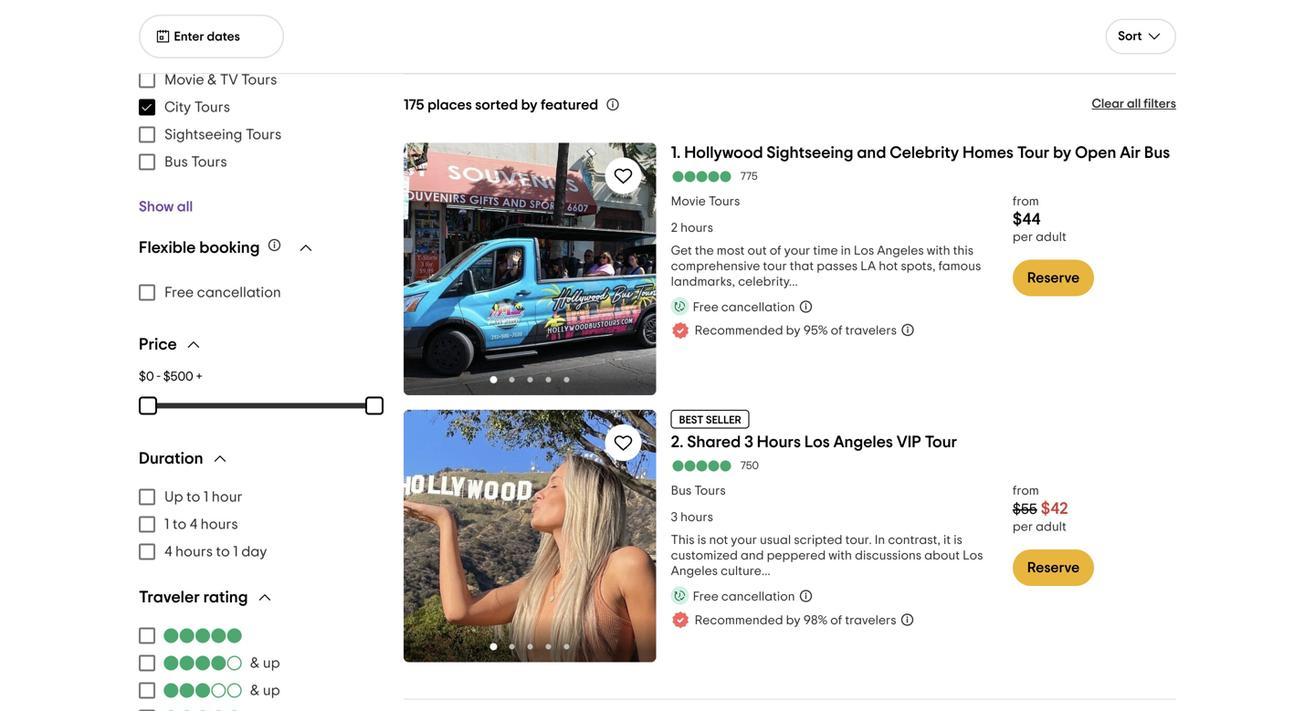 Task type: describe. For each thing, give the bounding box(es) containing it.
reserve link for $42
[[1013, 550, 1095, 587]]

air
[[1121, 145, 1141, 161]]

flexible booking
[[139, 240, 260, 256]]

1 horizontal spatial sightseeing
[[767, 145, 854, 161]]

customized
[[671, 550, 738, 563]]

tour.
[[846, 535, 872, 547]]

4.0 of 5 bubbles image
[[163, 657, 243, 671]]

recommended for $44
[[695, 325, 784, 338]]

movie tours
[[671, 195, 740, 208]]

clear
[[1093, 98, 1125, 110]]

sorted
[[475, 98, 518, 112]]

open
[[1076, 145, 1117, 161]]

usual
[[760, 535, 792, 547]]

1 horizontal spatial bus tours
[[671, 485, 726, 498]]

2 vertical spatial to
[[216, 545, 230, 560]]

in
[[841, 245, 852, 258]]

seller
[[706, 415, 742, 426]]

tv
[[220, 73, 238, 87]]

3.0 of 5 bubbles image
[[163, 684, 243, 699]]

free cancellation for $44
[[693, 301, 796, 314]]

1 to 4 hours
[[164, 518, 238, 532]]

free for $55
[[693, 591, 719, 604]]

day
[[241, 545, 267, 560]]

celebrity
[[890, 145, 960, 161]]

750 link
[[671, 460, 1177, 473]]

travelers for $55
[[846, 615, 897, 628]]

0 horizontal spatial bus
[[164, 155, 188, 170]]

& for 3.0 of 5 bubbles image
[[250, 684, 260, 699]]

traveler
[[139, 590, 200, 606]]

175 places sorted by featured
[[404, 98, 599, 112]]

recommended for $55
[[695, 615, 784, 628]]

booking
[[199, 240, 260, 256]]

price
[[139, 337, 177, 353]]

your inside this is not your usual scripted tour. in contrast, it is customized and peppered with discussions about los angeles culture…
[[731, 535, 757, 547]]

filters
[[1144, 98, 1177, 110]]

$500
[[163, 371, 193, 384]]

this is not your usual scripted tour. in contrast, it is customized and peppered with discussions about los angeles culture…
[[671, 535, 984, 578]]

2 vertical spatial 5.0 of 5 bubbles image
[[163, 629, 243, 644]]

that
[[790, 260, 814, 273]]

3 inside best seller 2. shared 3 hours los angeles vip tour
[[745, 435, 754, 451]]

$0 - $500 +
[[139, 371, 202, 384]]

enter dates button
[[139, 15, 284, 58]]

tour
[[763, 260, 787, 273]]

by right sorted
[[521, 98, 538, 112]]

4 hours to 1 day
[[164, 545, 267, 560]]

$0
[[139, 371, 154, 384]]

free for $44
[[693, 301, 719, 314]]

best seller 2. shared 3 hours los angeles vip tour
[[671, 415, 958, 451]]

los inside this is not your usual scripted tour. in contrast, it is customized and peppered with discussions about los angeles culture…
[[963, 550, 984, 563]]

adult inside 'from $55 $42 per adult'
[[1036, 521, 1067, 534]]

0 vertical spatial free cancellation
[[164, 286, 281, 300]]

free cancellation for $55
[[693, 591, 796, 604]]

from for $55
[[1013, 485, 1040, 498]]

get the most out of your time in los angeles with this comprehensive tour that passes la hot spots, famous landmarks, celebrity…
[[671, 245, 982, 289]]

98%
[[804, 615, 828, 628]]

& up for 3.0 of 5 bubbles image
[[250, 684, 280, 699]]

1 vertical spatial 1
[[164, 518, 169, 532]]

2 horizontal spatial bus
[[1145, 145, 1171, 161]]

to for up
[[187, 490, 200, 505]]

contrast,
[[889, 535, 941, 547]]

up for 4.0 of 5 bubbles image
[[263, 657, 280, 671]]

up for 3.0 of 5 bubbles image
[[263, 684, 280, 699]]

show all button
[[139, 176, 193, 216]]

0 horizontal spatial 3
[[671, 512, 678, 525]]

time
[[814, 245, 839, 258]]

most
[[717, 245, 745, 258]]

2 is from the left
[[954, 535, 963, 547]]

hours for 2 hours
[[681, 222, 714, 235]]

0 vertical spatial cancellation
[[197, 286, 281, 300]]

peppered
[[767, 550, 826, 563]]

hours for 3 hours
[[681, 512, 714, 525]]

reserve for $42
[[1028, 561, 1080, 576]]

duration
[[139, 451, 203, 467]]

all for clear
[[1128, 98, 1142, 110]]

1 horizontal spatial 4
[[190, 518, 198, 532]]

reserve for per
[[1028, 271, 1080, 285]]

2 hours
[[671, 222, 714, 235]]

movie for movie & tv tours
[[164, 73, 204, 87]]

175
[[404, 98, 425, 112]]

save to a trip image for $55
[[613, 432, 635, 454]]

best
[[680, 415, 704, 426]]

hours for 4 hours to 1 day
[[175, 545, 213, 560]]

with inside this is not your usual scripted tour. in contrast, it is customized and peppered with discussions about los angeles culture…
[[829, 550, 853, 563]]

this
[[954, 245, 974, 258]]

& for 4.0 of 5 bubbles image
[[250, 657, 260, 671]]

enter
[[174, 31, 204, 43]]

spots,
[[901, 260, 936, 273]]

la
[[861, 260, 876, 273]]

recommended by 95% of travelers
[[695, 325, 897, 338]]

the
[[695, 245, 714, 258]]

775 link
[[671, 170, 1177, 183]]

enter dates
[[174, 31, 240, 43]]

hot
[[879, 260, 899, 273]]

sort button
[[1106, 19, 1177, 54]]

from for $44
[[1013, 195, 1040, 208]]

vip
[[897, 435, 922, 451]]

95%
[[804, 325, 828, 338]]

carousel of images figure for $44
[[404, 143, 657, 396]]

carousel of images figure for $55
[[404, 410, 657, 663]]

passes
[[817, 260, 858, 273]]

2 horizontal spatial 1
[[233, 545, 238, 560]]

2
[[671, 222, 678, 235]]

hour
[[212, 490, 243, 505]]

get the most out of your time in los angeles with this comprehensive tour that passes la hot spots, famous landmarks, celebrity… link
[[671, 243, 999, 290]]

rating
[[203, 590, 248, 606]]

this is not your usual scripted tour. in contrast, it is customized and peppered with discussions about los angeles culture… link
[[671, 533, 999, 580]]

tour inside best seller 2. shared 3 hours los angeles vip tour
[[925, 435, 958, 451]]

cancellation for $55
[[722, 591, 796, 604]]

get
[[671, 245, 692, 258]]

featured
[[541, 98, 599, 112]]

1 horizontal spatial 1
[[204, 490, 209, 505]]

city
[[164, 100, 191, 115]]

2.
[[671, 435, 684, 451]]

hours
[[757, 435, 801, 451]]

per inside 'from $55 $42 per adult'
[[1013, 521, 1034, 534]]

$42
[[1042, 501, 1069, 518]]

-
[[157, 371, 161, 384]]



Task type: vqa. For each thing, say whether or not it's contained in the screenshot.
SENIORS
no



Task type: locate. For each thing, give the bounding box(es) containing it.
reserve link
[[1013, 260, 1095, 296], [1013, 550, 1095, 587]]

show all
[[139, 200, 193, 214]]

free
[[164, 286, 194, 300], [693, 301, 719, 314], [693, 591, 719, 604]]

2 vertical spatial free
[[693, 591, 719, 604]]

0 vertical spatial all
[[1128, 98, 1142, 110]]

bus up show all button on the left top of page
[[164, 155, 188, 170]]

cancellation down booking
[[197, 286, 281, 300]]

bus tours down sightseeing tours
[[164, 155, 227, 170]]

5.0 of 5 bubbles image inside 750 link
[[671, 461, 733, 472]]

of
[[770, 245, 782, 258], [831, 325, 843, 338], [831, 615, 843, 628]]

to left day
[[216, 545, 230, 560]]

bus up 3 hours
[[671, 485, 692, 498]]

1 vertical spatial los
[[805, 435, 830, 451]]

0 horizontal spatial with
[[829, 550, 853, 563]]

reserve link down the $42
[[1013, 550, 1095, 587]]

1 reserve from the top
[[1028, 271, 1080, 285]]

1 vertical spatial to
[[173, 518, 187, 532]]

travelers right 98%
[[846, 615, 897, 628]]

1 save to a trip image from the top
[[613, 165, 635, 187]]

tour right "homes"
[[1018, 145, 1050, 161]]

0 horizontal spatial movie
[[164, 73, 204, 87]]

1 reserve link from the top
[[1013, 260, 1095, 296]]

2 up from the top
[[263, 684, 280, 699]]

0 vertical spatial adult
[[1036, 231, 1067, 244]]

0 horizontal spatial 4
[[164, 545, 172, 560]]

2 from from the top
[[1013, 485, 1040, 498]]

recommended by 98% of travelers
[[695, 615, 897, 628]]

0 vertical spatial with
[[927, 245, 951, 258]]

1 left day
[[233, 545, 238, 560]]

1 vertical spatial of
[[831, 325, 843, 338]]

& right 4.0 of 5 bubbles image
[[250, 657, 260, 671]]

1
[[204, 490, 209, 505], [164, 518, 169, 532], [233, 545, 238, 560]]

0 vertical spatial tour
[[1018, 145, 1050, 161]]

reserve down from $44 per adult
[[1028, 271, 1080, 285]]

0 horizontal spatial bus tours
[[164, 155, 227, 170]]

1 per from the top
[[1013, 231, 1034, 244]]

of right 98%
[[831, 615, 843, 628]]

2 vertical spatial free cancellation
[[693, 591, 796, 604]]

4 down up to 1 hour in the left of the page
[[190, 518, 198, 532]]

sightseeing down city tours
[[164, 127, 243, 142]]

4
[[190, 518, 198, 532], [164, 545, 172, 560]]

1 horizontal spatial your
[[785, 245, 811, 258]]

0 vertical spatial 3
[[745, 435, 754, 451]]

los inside best seller 2. shared 3 hours los angeles vip tour
[[805, 435, 830, 451]]

1 vertical spatial sightseeing
[[767, 145, 854, 161]]

adult down the $42
[[1036, 521, 1067, 534]]

hours up 4 hours to 1 day
[[201, 518, 238, 532]]

1 vertical spatial and
[[741, 550, 764, 563]]

clear all filters link
[[1093, 84, 1177, 124]]

5.0 of 5 bubbles image for 775
[[671, 171, 733, 182]]

1 horizontal spatial and
[[857, 145, 887, 161]]

travelers right 95%
[[846, 325, 897, 338]]

reserve
[[1028, 271, 1080, 285], [1028, 561, 1080, 576]]

from $44 per adult
[[1013, 195, 1067, 244]]

to
[[187, 490, 200, 505], [173, 518, 187, 532], [216, 545, 230, 560]]

save to a trip image for $44
[[613, 165, 635, 187]]

and inside this is not your usual scripted tour. in contrast, it is customized and peppered with discussions about los angeles culture…
[[741, 550, 764, 563]]

movie for movie tours
[[671, 195, 706, 208]]

angeles inside get the most out of your time in los angeles with this comprehensive tour that passes la hot spots, famous landmarks, celebrity…
[[878, 245, 925, 258]]

1 horizontal spatial movie
[[671, 195, 706, 208]]

per down $44
[[1013, 231, 1034, 244]]

1 vertical spatial recommended
[[695, 615, 784, 628]]

is
[[698, 535, 707, 547], [954, 535, 963, 547]]

all
[[1128, 98, 1142, 110], [177, 200, 193, 214]]

1 vertical spatial 3
[[671, 512, 678, 525]]

city tours
[[164, 100, 230, 115]]

and
[[857, 145, 887, 161], [741, 550, 764, 563]]

5.0 of 5 bubbles image up 4.0 of 5 bubbles image
[[163, 629, 243, 644]]

1 travelers from the top
[[846, 325, 897, 338]]

4 down 1 to 4 hours
[[164, 545, 172, 560]]

2 vertical spatial angeles
[[671, 566, 718, 578]]

up right 4.0 of 5 bubbles image
[[263, 657, 280, 671]]

from $55 $42 per adult
[[1013, 485, 1069, 534]]

celebrity…
[[739, 276, 799, 289]]

0 vertical spatial your
[[785, 245, 811, 258]]

this
[[671, 535, 695, 547]]

of up tour
[[770, 245, 782, 258]]

clear all filters
[[1093, 98, 1177, 110]]

famous
[[939, 260, 982, 273]]

about
[[925, 550, 960, 563]]

& up
[[250, 657, 280, 671], [250, 684, 280, 699]]

1 vertical spatial bus tours
[[671, 485, 726, 498]]

0 vertical spatial &
[[208, 73, 217, 87]]

adult inside from $44 per adult
[[1036, 231, 1067, 244]]

traveler rating
[[139, 590, 248, 606]]

to for 1
[[173, 518, 187, 532]]

1 vertical spatial all
[[177, 200, 193, 214]]

1 vertical spatial angeles
[[834, 435, 894, 451]]

to right up
[[187, 490, 200, 505]]

0 vertical spatial carousel of images figure
[[404, 143, 657, 396]]

reserve link down from $44 per adult
[[1013, 260, 1095, 296]]

1 up from the top
[[263, 657, 280, 671]]

per inside from $44 per adult
[[1013, 231, 1034, 244]]

discussions
[[855, 550, 922, 563]]

of for $55
[[831, 615, 843, 628]]

hours
[[681, 222, 714, 235], [681, 512, 714, 525], [201, 518, 238, 532], [175, 545, 213, 560]]

sort
[[1119, 30, 1143, 43]]

adult down $44
[[1036, 231, 1067, 244]]

1 horizontal spatial all
[[1128, 98, 1142, 110]]

with inside get the most out of your time in los angeles with this comprehensive tour that passes la hot spots, famous landmarks, celebrity…
[[927, 245, 951, 258]]

0 vertical spatial to
[[187, 490, 200, 505]]

minimum price slider
[[128, 386, 168, 426]]

adult
[[1036, 231, 1067, 244], [1036, 521, 1067, 534]]

by left open
[[1054, 145, 1072, 161]]

0 horizontal spatial los
[[805, 435, 830, 451]]

angeles down the 'customized'
[[671, 566, 718, 578]]

angeles inside best seller 2. shared 3 hours los angeles vip tour
[[834, 435, 894, 451]]

maximum price slider
[[355, 386, 395, 426]]

from
[[1013, 195, 1040, 208], [1013, 485, 1040, 498]]

1 vertical spatial with
[[829, 550, 853, 563]]

and left celebrity
[[857, 145, 887, 161]]

tour up 750 link
[[925, 435, 958, 451]]

5.0 of 5 bubbles image
[[671, 171, 733, 182], [671, 461, 733, 472], [163, 629, 243, 644]]

2 adult from the top
[[1036, 521, 1067, 534]]

los up la
[[854, 245, 875, 258]]

los
[[854, 245, 875, 258], [805, 435, 830, 451], [963, 550, 984, 563]]

angeles up hot
[[878, 245, 925, 258]]

3 up 750
[[745, 435, 754, 451]]

all inside show all button
[[177, 200, 193, 214]]

0 vertical spatial bus tours
[[164, 155, 227, 170]]

your up that
[[785, 245, 811, 258]]

0 vertical spatial per
[[1013, 231, 1034, 244]]

product
[[139, 33, 198, 50]]

& up right 4.0 of 5 bubbles image
[[250, 657, 280, 671]]

2 recommended from the top
[[695, 615, 784, 628]]

sightseeing tours
[[164, 127, 282, 142]]

1 horizontal spatial 3
[[745, 435, 754, 451]]

hollywood
[[685, 145, 764, 161]]

0 horizontal spatial 1
[[164, 518, 169, 532]]

your
[[785, 245, 811, 258], [731, 535, 757, 547]]

to down up
[[173, 518, 187, 532]]

los right hours
[[805, 435, 830, 451]]

not
[[710, 535, 729, 547]]

per down $55
[[1013, 521, 1034, 534]]

1 horizontal spatial with
[[927, 245, 951, 258]]

in
[[875, 535, 886, 547]]

angeles inside this is not your usual scripted tour. in contrast, it is customized and peppered with discussions about los angeles culture…
[[671, 566, 718, 578]]

hours right 2
[[681, 222, 714, 235]]

0 vertical spatial & up
[[250, 657, 280, 671]]

0 vertical spatial travelers
[[846, 325, 897, 338]]

$44
[[1013, 211, 1041, 228]]

free down the 'customized'
[[693, 591, 719, 604]]

0 horizontal spatial tour
[[925, 435, 958, 451]]

2 vertical spatial &
[[250, 684, 260, 699]]

1 vertical spatial cancellation
[[722, 301, 796, 314]]

0 horizontal spatial your
[[731, 535, 757, 547]]

0 horizontal spatial sightseeing
[[164, 127, 243, 142]]

free cancellation down culture…
[[693, 591, 796, 604]]

&
[[208, 73, 217, 87], [250, 657, 260, 671], [250, 684, 260, 699]]

from up $55
[[1013, 485, 1040, 498]]

775
[[741, 171, 758, 182]]

1 vertical spatial travelers
[[846, 615, 897, 628]]

carousel of images figure
[[404, 143, 657, 396], [404, 410, 657, 663]]

0 vertical spatial free
[[164, 286, 194, 300]]

3
[[745, 435, 754, 451], [671, 512, 678, 525]]

0 vertical spatial reserve link
[[1013, 260, 1095, 296]]

1.
[[671, 145, 681, 161]]

5.0 of 5 bubbles image for 750
[[671, 461, 733, 472]]

0 vertical spatial sightseeing
[[164, 127, 243, 142]]

reserve down the $42
[[1028, 561, 1080, 576]]

0 horizontal spatial is
[[698, 535, 707, 547]]

per
[[1013, 231, 1034, 244], [1013, 521, 1034, 534]]

2 per from the top
[[1013, 521, 1034, 534]]

angeles left vip
[[834, 435, 894, 451]]

0 vertical spatial movie
[[164, 73, 204, 87]]

by left 98%
[[786, 615, 801, 628]]

1 adult from the top
[[1036, 231, 1067, 244]]

1 vertical spatial reserve link
[[1013, 550, 1095, 587]]

0 vertical spatial reserve
[[1028, 271, 1080, 285]]

1 vertical spatial up
[[263, 684, 280, 699]]

1 vertical spatial from
[[1013, 485, 1040, 498]]

cancellation down culture…
[[722, 591, 796, 604]]

recommended
[[695, 325, 784, 338], [695, 615, 784, 628]]

5.0 of 5 bubbles image down shared
[[671, 461, 733, 472]]

bus right air
[[1145, 145, 1171, 161]]

& up for 4.0 of 5 bubbles image
[[250, 657, 280, 671]]

all right clear
[[1128, 98, 1142, 110]]

750
[[741, 461, 759, 472]]

1 carousel of images figure from the top
[[404, 143, 657, 396]]

1. hollywood sightseeing and celebrity homes tour by open air bus
[[671, 145, 1171, 161]]

free cancellation down booking
[[164, 286, 281, 300]]

up
[[263, 657, 280, 671], [263, 684, 280, 699]]

2 save to a trip image from the top
[[613, 432, 635, 454]]

of for $44
[[831, 325, 843, 338]]

your right not
[[731, 535, 757, 547]]

by
[[521, 98, 538, 112], [1054, 145, 1072, 161], [786, 325, 801, 338], [786, 615, 801, 628]]

and up culture…
[[741, 550, 764, 563]]

1 vertical spatial & up
[[250, 684, 280, 699]]

0 vertical spatial 1
[[204, 490, 209, 505]]

1 left "hour"
[[204, 490, 209, 505]]

from inside from $44 per adult
[[1013, 195, 1040, 208]]

& right 3.0 of 5 bubbles image
[[250, 684, 260, 699]]

+
[[196, 371, 202, 384]]

1 vertical spatial free
[[693, 301, 719, 314]]

1 horizontal spatial bus
[[671, 485, 692, 498]]

2 vertical spatial los
[[963, 550, 984, 563]]

homes
[[963, 145, 1014, 161]]

1 vertical spatial your
[[731, 535, 757, 547]]

0 horizontal spatial all
[[177, 200, 193, 214]]

is up the 'customized'
[[698, 535, 707, 547]]

0 vertical spatial and
[[857, 145, 887, 161]]

2 horizontal spatial los
[[963, 550, 984, 563]]

2 reserve link from the top
[[1013, 550, 1095, 587]]

all inside clear all filters link
[[1128, 98, 1142, 110]]

free cancellation down celebrity…
[[693, 301, 796, 314]]

bus tours up 3 hours
[[671, 485, 726, 498]]

los right about
[[963, 550, 984, 563]]

0 vertical spatial los
[[854, 245, 875, 258]]

all for show
[[177, 200, 193, 214]]

out
[[748, 245, 767, 258]]

1 from from the top
[[1013, 195, 1040, 208]]

movie up '2 hours'
[[671, 195, 706, 208]]

2 carousel of images figure from the top
[[404, 410, 657, 663]]

1 horizontal spatial is
[[954, 535, 963, 547]]

reserve link for per
[[1013, 260, 1095, 296]]

1 vertical spatial carousel of images figure
[[404, 410, 657, 663]]

0 vertical spatial angeles
[[878, 245, 925, 258]]

1 & up from the top
[[250, 657, 280, 671]]

up to 1 hour
[[164, 490, 243, 505]]

0 vertical spatial 5.0 of 5 bubbles image
[[671, 171, 733, 182]]

$55
[[1013, 503, 1038, 517]]

movie & tv tours
[[164, 73, 277, 87]]

2 reserve from the top
[[1028, 561, 1080, 576]]

2 & up from the top
[[250, 684, 280, 699]]

1 vertical spatial per
[[1013, 521, 1034, 534]]

scripted
[[794, 535, 843, 547]]

categories
[[202, 33, 285, 50]]

2 travelers from the top
[[846, 615, 897, 628]]

with left the this
[[927, 245, 951, 258]]

from inside 'from $55 $42 per adult'
[[1013, 485, 1040, 498]]

1 is from the left
[[698, 535, 707, 547]]

1 vertical spatial save to a trip image
[[613, 432, 635, 454]]

hours down 1 to 4 hours
[[175, 545, 213, 560]]

0 vertical spatial 4
[[190, 518, 198, 532]]

3 up this
[[671, 512, 678, 525]]

free down the "landmarks,"
[[693, 301, 719, 314]]

hours up this
[[681, 512, 714, 525]]

1 horizontal spatial tour
[[1018, 145, 1050, 161]]

3 hours
[[671, 512, 714, 525]]

tour
[[1018, 145, 1050, 161], [925, 435, 958, 451]]

1 down up
[[164, 518, 169, 532]]

0 vertical spatial recommended
[[695, 325, 784, 338]]

recommended down culture…
[[695, 615, 784, 628]]

& up right 3.0 of 5 bubbles image
[[250, 684, 280, 699]]

travelers
[[846, 325, 897, 338], [846, 615, 897, 628]]

your inside get the most out of your time in los angeles with this comprehensive tour that passes la hot spots, famous landmarks, celebrity…
[[785, 245, 811, 258]]

2 vertical spatial of
[[831, 615, 843, 628]]

1 vertical spatial 5.0 of 5 bubbles image
[[671, 461, 733, 472]]

landmarks,
[[671, 276, 736, 289]]

2 vertical spatial cancellation
[[722, 591, 796, 604]]

with down tour.
[[829, 550, 853, 563]]

1 vertical spatial reserve
[[1028, 561, 1080, 576]]

of inside get the most out of your time in los angeles with this comprehensive tour that passes la hot spots, famous landmarks, celebrity…
[[770, 245, 782, 258]]

0 vertical spatial save to a trip image
[[613, 165, 635, 187]]

shared
[[688, 435, 741, 451]]

1 vertical spatial &
[[250, 657, 260, 671]]

movie up city
[[164, 73, 204, 87]]

all right show
[[177, 200, 193, 214]]

save to a trip image
[[613, 165, 635, 187], [613, 432, 635, 454]]

5.0 of 5 bubbles image inside 775 link
[[671, 171, 733, 182]]

of right 95%
[[831, 325, 843, 338]]

tours
[[241, 73, 277, 87], [194, 100, 230, 115], [246, 127, 282, 142], [191, 155, 227, 170], [709, 195, 740, 208], [695, 485, 726, 498]]

from up $44
[[1013, 195, 1040, 208]]

1 vertical spatial movie
[[671, 195, 706, 208]]

bus
[[1145, 145, 1171, 161], [164, 155, 188, 170], [671, 485, 692, 498]]

bus tours
[[164, 155, 227, 170], [671, 485, 726, 498]]

2 vertical spatial 1
[[233, 545, 238, 560]]

recommended down celebrity…
[[695, 325, 784, 338]]

5.0 of 5 bubbles image up movie tours
[[671, 171, 733, 182]]

travelers for $44
[[846, 325, 897, 338]]

& left tv
[[208, 73, 217, 87]]

1 vertical spatial adult
[[1036, 521, 1067, 534]]

by left 95%
[[786, 325, 801, 338]]

flexible
[[139, 240, 196, 256]]

up right 3.0 of 5 bubbles image
[[263, 684, 280, 699]]

is right it
[[954, 535, 963, 547]]

0 vertical spatial of
[[770, 245, 782, 258]]

places
[[428, 98, 472, 112]]

cancellation for $44
[[722, 301, 796, 314]]

culture…
[[721, 566, 771, 578]]

1 vertical spatial tour
[[925, 435, 958, 451]]

0 vertical spatial up
[[263, 657, 280, 671]]

1 horizontal spatial los
[[854, 245, 875, 258]]

1 vertical spatial free cancellation
[[693, 301, 796, 314]]

sightseeing right hollywood
[[767, 145, 854, 161]]

cancellation down celebrity…
[[722, 301, 796, 314]]

1 recommended from the top
[[695, 325, 784, 338]]

los inside get the most out of your time in los angeles with this comprehensive tour that passes la hot spots, famous landmarks, celebrity…
[[854, 245, 875, 258]]

free down flexible
[[164, 286, 194, 300]]

it
[[944, 535, 951, 547]]



